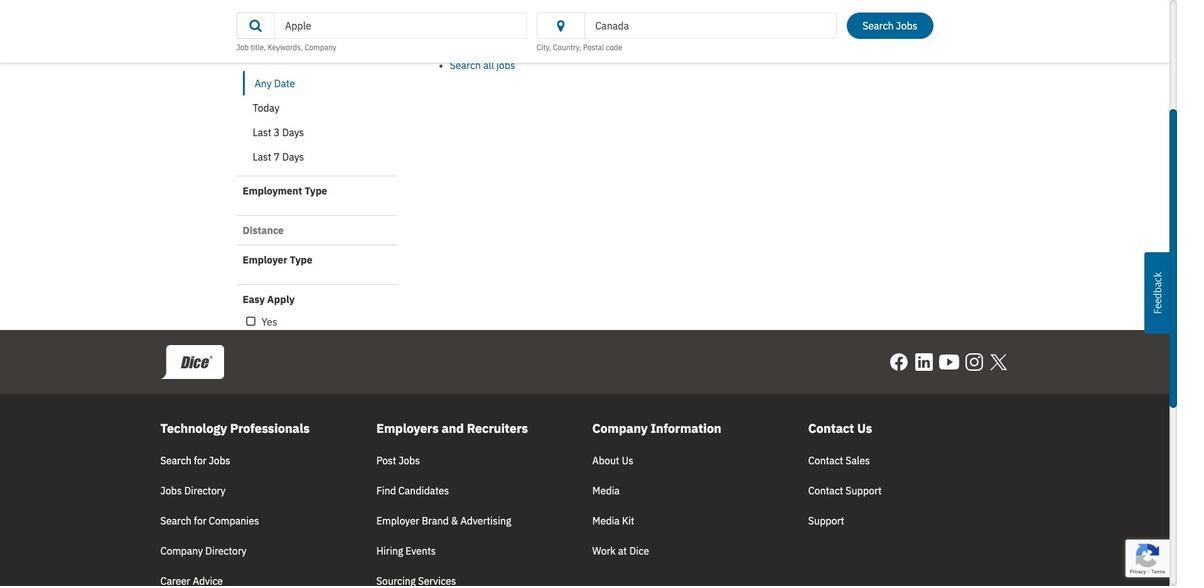 Task type: vqa. For each thing, say whether or not it's contained in the screenshot.
Search Location Search Box
yes



Task type: locate. For each thing, give the bounding box(es) containing it.
Filter Search Results by Easy Apply button
[[243, 314, 259, 330]]

None text field
[[450, 24, 924, 54]]

group
[[243, 0, 397, 31]]

option group
[[243, 71, 387, 170]]

None button
[[243, 71, 387, 96], [243, 95, 387, 121], [243, 120, 387, 145], [243, 144, 387, 170], [243, 71, 387, 96], [243, 95, 387, 121], [243, 120, 387, 145], [243, 144, 387, 170]]

Filter Search Results by Work From Home Available button
[[243, 15, 259, 31]]

filter search results by work from home available image
[[246, 18, 255, 29]]



Task type: describe. For each thing, give the bounding box(es) containing it.
Search Location search field
[[585, 13, 837, 39]]

use current location image
[[552, 22, 570, 32]]

filter search results by easy apply image
[[246, 316, 255, 328]]

Search Term search field
[[274, 13, 527, 39]]

lg image
[[247, 21, 264, 31]]



